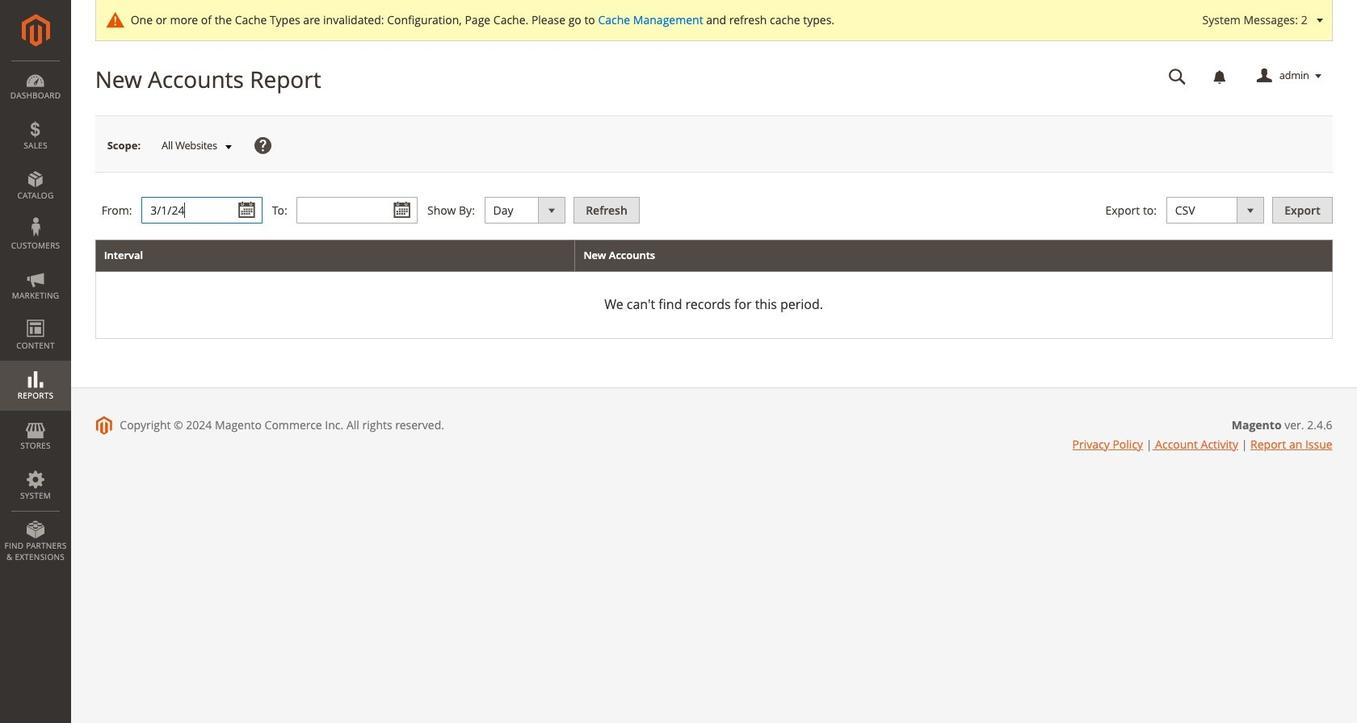 Task type: locate. For each thing, give the bounding box(es) containing it.
magento admin panel image
[[21, 14, 50, 47]]

None text field
[[1157, 62, 1198, 90], [297, 197, 418, 224], [1157, 62, 1198, 90], [297, 197, 418, 224]]

None text field
[[142, 197, 263, 224]]

menu bar
[[0, 61, 71, 571]]



